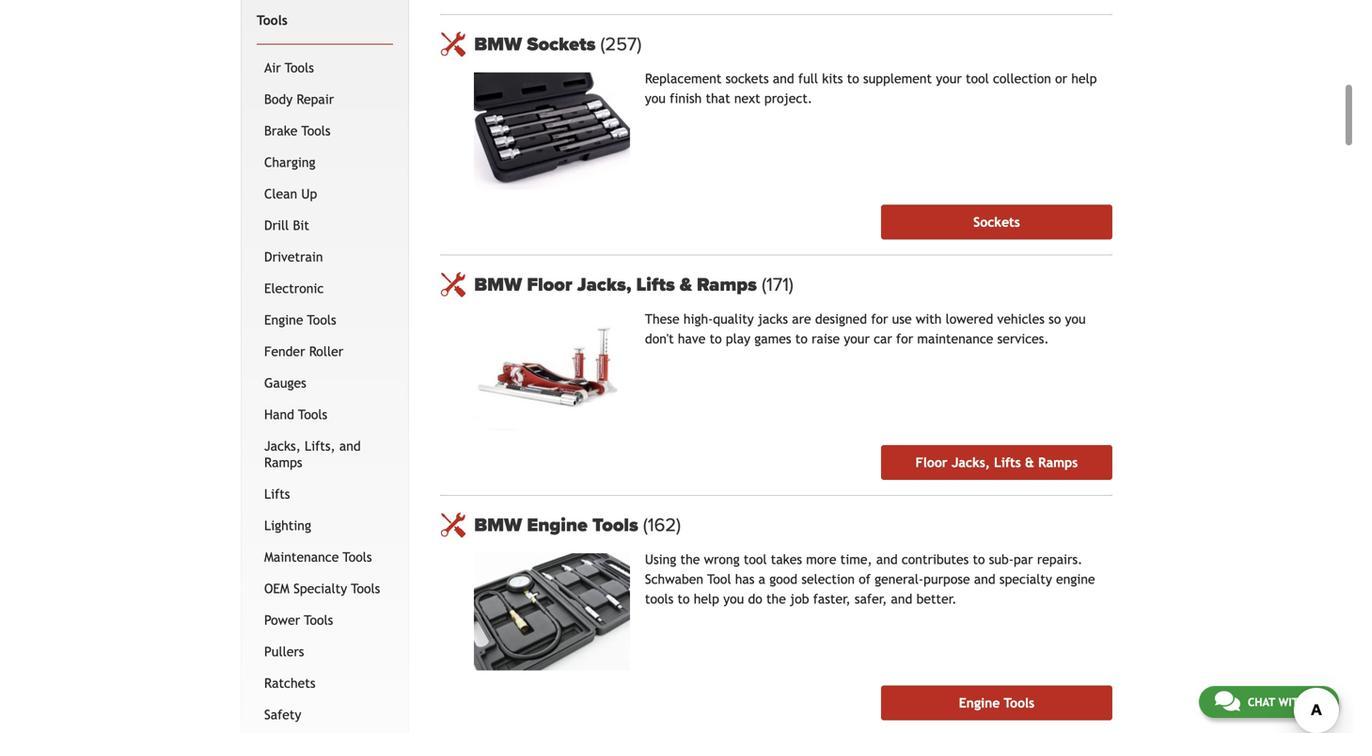 Task type: describe. For each thing, give the bounding box(es) containing it.
your inside these high-quality jacks are designed for use with lowered vehicles so you don't have to play games to raise your car for maintenance services.
[[844, 331, 870, 346]]

pullers link
[[261, 636, 390, 667]]

your inside replacement sockets and full kits to supplement your tool collection or help you finish that next project.
[[937, 71, 962, 86]]

2 horizontal spatial ramps
[[1039, 455, 1079, 470]]

chat with us
[[1249, 695, 1324, 709]]

tool inside using the wrong tool takes more time, and contributes to sub-par repairs. schwaben tool has a good selection of general-purpose and specialty engine tools to help you do the job faster, safer, and better.
[[744, 552, 767, 567]]

lighting link
[[261, 510, 390, 541]]

safety link
[[261, 699, 390, 730]]

maintenance
[[918, 331, 994, 346]]

a
[[759, 572, 766, 587]]

air tools link
[[261, 52, 390, 84]]

hand
[[264, 407, 294, 422]]

1 vertical spatial the
[[767, 591, 787, 606]]

services.
[[998, 331, 1050, 346]]

bmw                                                                                    floor jacks, lifts & ramps
[[474, 273, 762, 296]]

help inside replacement sockets and full kits to supplement your tool collection or help you finish that next project.
[[1072, 71, 1098, 86]]

good
[[770, 572, 798, 587]]

body repair
[[264, 92, 334, 107]]

pullers
[[264, 644, 304, 659]]

engine tools for the bottommost engine tools link
[[960, 695, 1035, 710]]

with inside these high-quality jacks are designed for use with lowered vehicles so you don't have to play games to raise your car for maintenance services.
[[916, 312, 942, 327]]

project.
[[765, 91, 813, 106]]

sockets
[[726, 71, 769, 86]]

or
[[1056, 71, 1068, 86]]

comments image
[[1216, 690, 1241, 712]]

0 vertical spatial &
[[680, 273, 692, 296]]

1 horizontal spatial &
[[1026, 455, 1035, 470]]

car
[[874, 331, 893, 346]]

0 vertical spatial jacks,
[[578, 273, 632, 296]]

that
[[706, 91, 731, 106]]

ratchets
[[264, 675, 316, 690]]

sockets link
[[882, 205, 1113, 240]]

and down sub-
[[975, 572, 996, 587]]

engine
[[1057, 572, 1096, 587]]

jacks, inside jacks, lifts, and ramps
[[264, 438, 301, 453]]

0 vertical spatial engine tools link
[[261, 304, 390, 336]]

1 horizontal spatial sockets
[[974, 215, 1021, 230]]

electronic
[[264, 281, 324, 296]]

use
[[893, 312, 912, 327]]

hand tools
[[264, 407, 328, 422]]

job
[[790, 591, 810, 606]]

bmw                                                                                    engine tools
[[474, 514, 643, 536]]

safety
[[264, 707, 301, 722]]

bmw for bmw                                                                                    floor jacks, lifts & ramps
[[474, 273, 522, 296]]

electronic link
[[261, 273, 390, 304]]

bmw                                                                                    floor jacks, lifts & ramps link
[[474, 273, 1113, 296]]

designed
[[816, 312, 868, 327]]

bit
[[293, 218, 310, 233]]

to left play
[[710, 331, 722, 346]]

floor jacks, lifts & ramps thumbnail image image
[[474, 313, 630, 430]]

floor jacks, lifts & ramps
[[916, 455, 1079, 470]]

lifts,
[[305, 438, 336, 453]]

takes
[[771, 552, 803, 567]]

clean up
[[264, 186, 317, 201]]

air
[[264, 60, 281, 75]]

help inside using the wrong tool takes more time, and contributes to sub-par repairs. schwaben tool has a good selection of general-purpose and specialty engine tools to help you do the job faster, safer, and better.
[[694, 591, 720, 606]]

engine tools thumbnail image image
[[474, 553, 630, 670]]

and down 'general-' at bottom
[[892, 591, 913, 606]]

schwaben
[[645, 572, 704, 587]]

are
[[793, 312, 812, 327]]

and up 'general-' at bottom
[[877, 552, 898, 567]]

chat with us link
[[1200, 686, 1340, 718]]

gauges link
[[261, 367, 390, 399]]

tools subcategories element
[[257, 44, 394, 733]]

tool
[[708, 572, 732, 587]]

2 horizontal spatial lifts
[[995, 455, 1022, 470]]

collection
[[994, 71, 1052, 86]]

kits
[[823, 71, 844, 86]]

quality
[[714, 312, 754, 327]]

these high-quality jacks are designed for use with lowered vehicles so you don't have to play games to raise your car for maintenance services.
[[645, 312, 1086, 346]]

tool inside replacement sockets and full kits to supplement your tool collection or help you finish that next project.
[[966, 71, 990, 86]]

and inside replacement sockets and full kits to supplement your tool collection or help you finish that next project.
[[773, 71, 795, 86]]

do
[[749, 591, 763, 606]]

2 horizontal spatial jacks,
[[952, 455, 991, 470]]

0 vertical spatial for
[[872, 312, 889, 327]]

roller
[[309, 344, 344, 359]]

drill bit
[[264, 218, 310, 233]]

sub-
[[990, 552, 1014, 567]]

engine for top engine tools link
[[264, 312, 303, 327]]

so
[[1049, 312, 1062, 327]]

games
[[755, 331, 792, 346]]

ramps inside jacks, lifts, and ramps
[[264, 455, 303, 470]]

engine tools for top engine tools link
[[264, 312, 337, 327]]

lifts inside tools subcategories element
[[264, 486, 290, 501]]

using
[[645, 552, 677, 567]]

has
[[736, 572, 755, 587]]

1 horizontal spatial floor
[[916, 455, 948, 470]]

charging
[[264, 155, 316, 170]]

drill bit link
[[261, 210, 390, 241]]

power
[[264, 612, 300, 627]]

floor jacks, lifts & ramps link
[[882, 445, 1113, 480]]

drivetrain
[[264, 249, 323, 264]]

bmw                                                                                    sockets
[[474, 33, 601, 56]]

0 vertical spatial the
[[681, 552, 700, 567]]

using the wrong tool takes more time, and contributes to sub-par repairs. schwaben tool has a good selection of general-purpose and specialty engine tools to help you do the job faster, safer, and better.
[[645, 552, 1096, 606]]

body
[[264, 92, 293, 107]]



Task type: locate. For each thing, give the bounding box(es) containing it.
full
[[799, 71, 819, 86]]

2 vertical spatial lifts
[[264, 486, 290, 501]]

engine for the bottommost engine tools link
[[960, 695, 1001, 710]]

0 horizontal spatial the
[[681, 552, 700, 567]]

clean
[[264, 186, 297, 201]]

your right supplement
[[937, 71, 962, 86]]

clean up link
[[261, 178, 390, 210]]

1 vertical spatial with
[[1279, 695, 1307, 709]]

you for bmw                                                                                    sockets
[[645, 91, 666, 106]]

power tools
[[264, 612, 333, 627]]

to right kits
[[848, 71, 860, 86]]

1 horizontal spatial lifts
[[637, 273, 675, 296]]

1 horizontal spatial ramps
[[697, 273, 757, 296]]

2 horizontal spatial you
[[1066, 312, 1086, 327]]

1 horizontal spatial the
[[767, 591, 787, 606]]

more
[[807, 552, 837, 567]]

1 horizontal spatial tool
[[966, 71, 990, 86]]

you right so
[[1066, 312, 1086, 327]]

you left do
[[724, 591, 745, 606]]

you for bmw                                                                                    floor jacks, lifts & ramps
[[1066, 312, 1086, 327]]

1 vertical spatial for
[[897, 331, 914, 346]]

and up project.
[[773, 71, 795, 86]]

0 vertical spatial floor
[[527, 273, 573, 296]]

2 horizontal spatial engine
[[960, 695, 1001, 710]]

with
[[916, 312, 942, 327], [1279, 695, 1307, 709]]

0 horizontal spatial you
[[645, 91, 666, 106]]

tool up a
[[744, 552, 767, 567]]

to
[[848, 71, 860, 86], [710, 331, 722, 346], [796, 331, 808, 346], [973, 552, 986, 567], [678, 591, 690, 606]]

0 vertical spatial bmw
[[474, 33, 522, 56]]

maintenance
[[264, 549, 339, 564]]

2 vertical spatial engine
[[960, 695, 1001, 710]]

vehicles
[[998, 312, 1045, 327]]

with left us
[[1279, 695, 1307, 709]]

bmw for bmw                                                                                    sockets
[[474, 33, 522, 56]]

1 horizontal spatial jacks,
[[578, 273, 632, 296]]

1 horizontal spatial your
[[937, 71, 962, 86]]

help down 'tool'
[[694, 591, 720, 606]]

0 horizontal spatial tool
[[744, 552, 767, 567]]

1 horizontal spatial for
[[897, 331, 914, 346]]

1 vertical spatial help
[[694, 591, 720, 606]]

tool
[[966, 71, 990, 86], [744, 552, 767, 567]]

chat
[[1249, 695, 1276, 709]]

2 vertical spatial bmw
[[474, 514, 522, 536]]

1 vertical spatial sockets
[[974, 215, 1021, 230]]

1 vertical spatial floor
[[916, 455, 948, 470]]

1 horizontal spatial engine tools link
[[882, 685, 1113, 720]]

brake tools link
[[261, 115, 390, 147]]

air tools
[[264, 60, 314, 75]]

tools
[[645, 591, 674, 606]]

0 horizontal spatial help
[[694, 591, 720, 606]]

1 vertical spatial your
[[844, 331, 870, 346]]

0 horizontal spatial lifts
[[264, 486, 290, 501]]

repair
[[297, 92, 334, 107]]

0 vertical spatial with
[[916, 312, 942, 327]]

body repair link
[[261, 84, 390, 115]]

1 horizontal spatial help
[[1072, 71, 1098, 86]]

bmw                                                                                    engine tools link
[[474, 514, 1113, 536]]

your down designed
[[844, 331, 870, 346]]

ratchets link
[[261, 667, 390, 699]]

to left sub-
[[973, 552, 986, 567]]

fender roller
[[264, 344, 344, 359]]

the up the schwaben
[[681, 552, 700, 567]]

replacement sockets and full kits to supplement your tool collection or help you finish that next project.
[[645, 71, 1098, 106]]

you
[[645, 91, 666, 106], [1066, 312, 1086, 327], [724, 591, 745, 606]]

0 horizontal spatial ramps
[[264, 455, 303, 470]]

0 horizontal spatial your
[[844, 331, 870, 346]]

sockets thumbnail image image
[[474, 73, 630, 190]]

0 horizontal spatial engine tools
[[264, 312, 337, 327]]

for down use
[[897, 331, 914, 346]]

2 vertical spatial jacks,
[[952, 455, 991, 470]]

with right use
[[916, 312, 942, 327]]

0 horizontal spatial for
[[872, 312, 889, 327]]

power tools link
[[261, 604, 390, 636]]

tool left collection
[[966, 71, 990, 86]]

1 vertical spatial engine tools
[[960, 695, 1035, 710]]

par
[[1014, 552, 1034, 567]]

these
[[645, 312, 680, 327]]

next
[[735, 91, 761, 106]]

hand tools link
[[261, 399, 390, 430]]

0 horizontal spatial with
[[916, 312, 942, 327]]

0 horizontal spatial sockets
[[527, 33, 596, 56]]

drivetrain link
[[261, 241, 390, 273]]

safer,
[[855, 591, 888, 606]]

1 bmw from the top
[[474, 33, 522, 56]]

to down are
[[796, 331, 808, 346]]

0 vertical spatial lifts
[[637, 273, 675, 296]]

jacks,
[[578, 273, 632, 296], [264, 438, 301, 453], [952, 455, 991, 470]]

1 horizontal spatial you
[[724, 591, 745, 606]]

engine
[[264, 312, 303, 327], [527, 514, 588, 536], [960, 695, 1001, 710]]

help right or
[[1072, 71, 1098, 86]]

faster,
[[814, 591, 851, 606]]

2 bmw from the top
[[474, 273, 522, 296]]

gauges
[[264, 375, 307, 390]]

oem
[[264, 581, 290, 596]]

have
[[678, 331, 706, 346]]

brake
[[264, 123, 298, 138]]

0 horizontal spatial floor
[[527, 273, 573, 296]]

3 bmw from the top
[[474, 514, 522, 536]]

you inside using the wrong tool takes more time, and contributes to sub-par repairs. schwaben tool has a good selection of general-purpose and specialty engine tools to help you do the job faster, safer, and better.
[[724, 591, 745, 606]]

bmw                                                                                    sockets link
[[474, 33, 1113, 56]]

specialty
[[1000, 572, 1053, 587]]

high-
[[684, 312, 714, 327]]

specialty
[[294, 581, 347, 596]]

engine inside tools subcategories element
[[264, 312, 303, 327]]

sockets
[[527, 33, 596, 56], [974, 215, 1021, 230]]

0 horizontal spatial engine
[[264, 312, 303, 327]]

0 vertical spatial you
[[645, 91, 666, 106]]

1 vertical spatial jacks,
[[264, 438, 301, 453]]

1 horizontal spatial engine tools
[[960, 695, 1035, 710]]

repairs.
[[1038, 552, 1083, 567]]

lifts link
[[261, 478, 390, 510]]

time,
[[841, 552, 873, 567]]

1 vertical spatial engine tools link
[[882, 685, 1113, 720]]

of
[[859, 572, 871, 587]]

jacks
[[758, 312, 789, 327]]

and right the lifts,
[[340, 438, 361, 453]]

0 vertical spatial engine
[[264, 312, 303, 327]]

1 vertical spatial bmw
[[474, 273, 522, 296]]

1 vertical spatial engine
[[527, 514, 588, 536]]

jacks, lifts, and ramps
[[264, 438, 361, 470]]

charging link
[[261, 147, 390, 178]]

replacement
[[645, 71, 722, 86]]

maintenance tools
[[264, 549, 372, 564]]

0 horizontal spatial jacks,
[[264, 438, 301, 453]]

contributes
[[902, 552, 969, 567]]

bmw for bmw                                                                                    engine tools
[[474, 514, 522, 536]]

0 vertical spatial tool
[[966, 71, 990, 86]]

to inside replacement sockets and full kits to supplement your tool collection or help you finish that next project.
[[848, 71, 860, 86]]

tools link
[[253, 5, 390, 36]]

drill
[[264, 218, 289, 233]]

1 horizontal spatial with
[[1279, 695, 1307, 709]]

lighting
[[264, 518, 311, 533]]

maintenance tools link
[[261, 541, 390, 573]]

1 vertical spatial lifts
[[995, 455, 1022, 470]]

finish
[[670, 91, 702, 106]]

fender
[[264, 344, 305, 359]]

for
[[872, 312, 889, 327], [897, 331, 914, 346]]

better.
[[917, 591, 957, 606]]

1 vertical spatial &
[[1026, 455, 1035, 470]]

you left the finish
[[645, 91, 666, 106]]

engine tools
[[264, 312, 337, 327], [960, 695, 1035, 710]]

fender roller link
[[261, 336, 390, 367]]

1 horizontal spatial engine
[[527, 514, 588, 536]]

up
[[301, 186, 317, 201]]

the right do
[[767, 591, 787, 606]]

1 vertical spatial you
[[1066, 312, 1086, 327]]

you inside these high-quality jacks are designed for use with lowered vehicles so you don't have to play games to raise your car for maintenance services.
[[1066, 312, 1086, 327]]

0 vertical spatial help
[[1072, 71, 1098, 86]]

you inside replacement sockets and full kits to supplement your tool collection or help you finish that next project.
[[645, 91, 666, 106]]

tools
[[257, 13, 288, 28], [285, 60, 314, 75], [302, 123, 331, 138], [307, 312, 337, 327], [298, 407, 328, 422], [593, 514, 639, 536], [343, 549, 372, 564], [351, 581, 380, 596], [304, 612, 333, 627], [1005, 695, 1035, 710]]

and inside jacks, lifts, and ramps
[[340, 438, 361, 453]]

for up car at top
[[872, 312, 889, 327]]

0 vertical spatial engine tools
[[264, 312, 337, 327]]

0 vertical spatial your
[[937, 71, 962, 86]]

to down the schwaben
[[678, 591, 690, 606]]

0 horizontal spatial &
[[680, 273, 692, 296]]

brake tools
[[264, 123, 331, 138]]

1 vertical spatial tool
[[744, 552, 767, 567]]

0 vertical spatial sockets
[[527, 33, 596, 56]]

purpose
[[924, 572, 971, 587]]

general-
[[875, 572, 924, 587]]

0 horizontal spatial engine tools link
[[261, 304, 390, 336]]

oem specialty tools link
[[261, 573, 390, 604]]

2 vertical spatial you
[[724, 591, 745, 606]]

engine tools inside tools subcategories element
[[264, 312, 337, 327]]

your
[[937, 71, 962, 86], [844, 331, 870, 346]]

help
[[1072, 71, 1098, 86], [694, 591, 720, 606]]



Task type: vqa. For each thing, say whether or not it's contained in the screenshot.
BMW
yes



